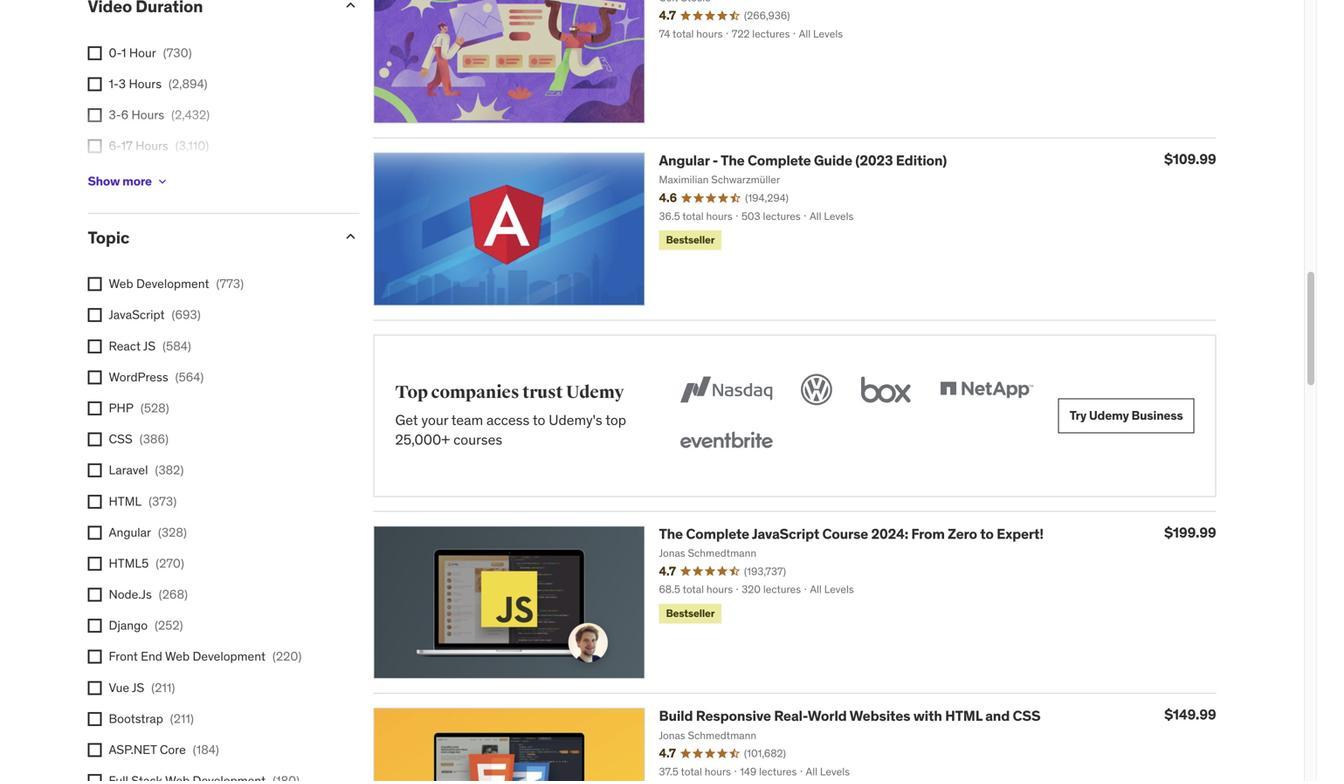 Task type: vqa. For each thing, say whether or not it's contained in the screenshot.
asp.net core (184)
yes



Task type: locate. For each thing, give the bounding box(es) containing it.
1 vertical spatial css
[[1013, 708, 1041, 726]]

complete
[[748, 152, 811, 169], [686, 525, 750, 543]]

udemy
[[566, 382, 624, 404], [1089, 408, 1129, 424]]

0 vertical spatial js
[[143, 338, 156, 354]]

php (528)
[[109, 401, 169, 416]]

javascript
[[109, 307, 165, 323], [752, 525, 820, 543]]

xsmall image for html5
[[88, 557, 102, 571]]

get
[[395, 412, 418, 430]]

(328)
[[158, 525, 187, 541]]

react js (584)
[[109, 338, 191, 354]]

1
[[121, 45, 126, 61]]

1 horizontal spatial javascript
[[752, 525, 820, 543]]

angular left -
[[659, 152, 710, 169]]

0 vertical spatial (211)
[[151, 680, 175, 696]]

html (373)
[[109, 494, 177, 510]]

hours right 6
[[132, 107, 164, 123]]

web right the end
[[165, 649, 190, 665]]

(564)
[[175, 369, 204, 385]]

laravel (382)
[[109, 463, 184, 479]]

to inside top companies trust udemy get your team access to udemy's top 25,000+ courses
[[533, 412, 546, 430]]

8 xsmall image from the top
[[88, 557, 102, 571]]

access
[[487, 412, 530, 430]]

companies
[[431, 382, 519, 404]]

asp.net core (184)
[[109, 743, 219, 758]]

0 horizontal spatial javascript
[[109, 307, 165, 323]]

25,000+
[[395, 431, 450, 449]]

1 horizontal spatial angular
[[659, 152, 710, 169]]

0 vertical spatial to
[[533, 412, 546, 430]]

and
[[986, 708, 1010, 726]]

0 horizontal spatial web
[[109, 276, 133, 292]]

2 xsmall image from the top
[[88, 108, 102, 122]]

angular for angular - the complete guide (2023 edition)
[[659, 152, 710, 169]]

xsmall image left 6-
[[88, 139, 102, 153]]

hours for 1-3 hours
[[129, 76, 162, 92]]

xsmall image left django
[[88, 620, 102, 634]]

1 xsmall image from the top
[[88, 77, 102, 91]]

(211) up core
[[170, 712, 194, 727]]

722 lectures
[[732, 27, 790, 41]]

html down laravel
[[109, 494, 142, 510]]

$199.99
[[1165, 524, 1217, 542]]

xsmall image for 1-
[[88, 77, 102, 91]]

html left 'and'
[[945, 708, 983, 726]]

3-6 hours (2,432)
[[109, 107, 210, 123]]

hours right 3
[[129, 76, 162, 92]]

javascript left the course
[[752, 525, 820, 543]]

django (252)
[[109, 618, 183, 634]]

xsmall image
[[88, 77, 102, 91], [88, 108, 102, 122], [88, 278, 102, 291], [88, 309, 102, 323], [88, 371, 102, 385], [88, 433, 102, 447], [88, 464, 102, 478], [88, 557, 102, 571], [88, 744, 102, 758], [88, 775, 102, 782]]

0 vertical spatial css
[[109, 432, 133, 447]]

5 xsmall image from the top
[[88, 371, 102, 385]]

3 xsmall image from the top
[[88, 278, 102, 291]]

0 vertical spatial angular
[[659, 152, 710, 169]]

js right vue at the bottom
[[132, 680, 144, 696]]

topic
[[88, 227, 129, 248]]

wordpress
[[109, 369, 168, 385]]

xsmall image left the bootstrap
[[88, 713, 102, 727]]

0 horizontal spatial css
[[109, 432, 133, 447]]

0 vertical spatial the
[[721, 152, 745, 169]]

(266,936)
[[744, 9, 790, 22]]

(270)
[[156, 556, 184, 572]]

1 horizontal spatial udemy
[[1089, 408, 1129, 424]]

1 horizontal spatial html
[[945, 708, 983, 726]]

xsmall image left react
[[88, 340, 102, 354]]

(773)
[[216, 276, 244, 292]]

74 total hours
[[659, 27, 723, 41]]

xsmall image left the 0-
[[88, 46, 102, 60]]

xsmall image for css
[[88, 433, 102, 447]]

show more button
[[88, 164, 169, 199]]

xsmall image for php
[[88, 402, 102, 416]]

xsmall image
[[88, 46, 102, 60], [88, 139, 102, 153], [155, 175, 169, 189], [88, 340, 102, 354], [88, 402, 102, 416], [88, 495, 102, 509], [88, 526, 102, 540], [88, 588, 102, 602], [88, 620, 102, 634], [88, 651, 102, 665], [88, 682, 102, 696], [88, 713, 102, 727]]

1 vertical spatial js
[[132, 680, 144, 696]]

4 xsmall image from the top
[[88, 309, 102, 323]]

xsmall image left angular (328)
[[88, 526, 102, 540]]

django
[[109, 618, 148, 634]]

1 vertical spatial angular
[[109, 525, 151, 541]]

xsmall image left 'front'
[[88, 651, 102, 665]]

hours right 17
[[136, 138, 168, 154]]

0 horizontal spatial udemy
[[566, 382, 624, 404]]

xsmall image right more
[[155, 175, 169, 189]]

websites
[[850, 708, 911, 726]]

(211) down the end
[[151, 680, 175, 696]]

hours
[[129, 76, 162, 92], [132, 107, 164, 123], [136, 138, 168, 154], [131, 169, 164, 185]]

development left (220)
[[193, 649, 266, 665]]

hours
[[697, 27, 723, 41]]

react
[[109, 338, 141, 354]]

9 xsmall image from the top
[[88, 744, 102, 758]]

topic button
[[88, 227, 328, 248]]

front
[[109, 649, 138, 665]]

to right zero
[[980, 525, 994, 543]]

xsmall image for bootstrap
[[88, 713, 102, 727]]

xsmall image for 6-17 hours
[[88, 139, 102, 153]]

course
[[823, 525, 869, 543]]

(268)
[[159, 587, 188, 603]]

1 vertical spatial udemy
[[1089, 408, 1129, 424]]

your
[[422, 412, 448, 430]]

1 horizontal spatial web
[[165, 649, 190, 665]]

1 horizontal spatial the
[[721, 152, 745, 169]]

angular up html5
[[109, 525, 151, 541]]

try
[[1070, 408, 1087, 424]]

css down php
[[109, 432, 133, 447]]

0 horizontal spatial to
[[533, 412, 546, 430]]

722
[[732, 27, 750, 41]]

udemy up udemy's
[[566, 382, 624, 404]]

0 horizontal spatial html
[[109, 494, 142, 510]]

development
[[136, 276, 209, 292], [193, 649, 266, 665]]

1 vertical spatial html
[[945, 708, 983, 726]]

top
[[395, 382, 428, 404]]

html5
[[109, 556, 149, 572]]

xsmall image left the html (373)
[[88, 495, 102, 509]]

xsmall image left node.js
[[88, 588, 102, 602]]

angular - the complete guide (2023 edition) link
[[659, 152, 947, 169]]

development up (693)
[[136, 276, 209, 292]]

php
[[109, 401, 134, 416]]

to
[[533, 412, 546, 430], [980, 525, 994, 543]]

web development (773)
[[109, 276, 244, 292]]

xsmall image for front end web development
[[88, 651, 102, 665]]

0 vertical spatial udemy
[[566, 382, 624, 404]]

show more
[[88, 173, 152, 189]]

0 horizontal spatial angular
[[109, 525, 151, 541]]

1 vertical spatial complete
[[686, 525, 750, 543]]

(220)
[[273, 649, 302, 665]]

xsmall image for web
[[88, 278, 102, 291]]

0 vertical spatial html
[[109, 494, 142, 510]]

xsmall image for vue js
[[88, 682, 102, 696]]

vue js (211)
[[109, 680, 175, 696]]

(252)
[[155, 618, 183, 634]]

nasdaq image
[[676, 371, 777, 409]]

1 vertical spatial development
[[193, 649, 266, 665]]

the
[[721, 152, 745, 169], [659, 525, 683, 543]]

0 horizontal spatial the
[[659, 525, 683, 543]]

total
[[673, 27, 694, 41]]

web up javascript (693) on the top left of page
[[109, 276, 133, 292]]

node.js (268)
[[109, 587, 188, 603]]

js for react js
[[143, 338, 156, 354]]

7 xsmall image from the top
[[88, 464, 102, 478]]

xsmall image left vue at the bottom
[[88, 682, 102, 696]]

1 vertical spatial to
[[980, 525, 994, 543]]

build responsive real-world websites with html and css
[[659, 708, 1041, 726]]

to down trust
[[533, 412, 546, 430]]

css right 'and'
[[1013, 708, 1041, 726]]

udemy right try
[[1089, 408, 1129, 424]]

(2,432)
[[171, 107, 210, 123]]

box image
[[857, 371, 915, 409]]

(693)
[[172, 307, 201, 323]]

6 xsmall image from the top
[[88, 433, 102, 447]]

javascript up react
[[109, 307, 165, 323]]

1 horizontal spatial css
[[1013, 708, 1041, 726]]

small image
[[342, 228, 360, 245]]

js right react
[[143, 338, 156, 354]]

1 vertical spatial the
[[659, 525, 683, 543]]

xsmall image left php
[[88, 402, 102, 416]]

bootstrap (211)
[[109, 712, 194, 727]]

0-
[[109, 45, 122, 61]]

xsmall image inside show more button
[[155, 175, 169, 189]]

front end web development (220)
[[109, 649, 302, 665]]



Task type: describe. For each thing, give the bounding box(es) containing it.
css (386)
[[109, 432, 169, 447]]

2024:
[[872, 525, 909, 543]]

-
[[713, 152, 718, 169]]

(184)
[[193, 743, 219, 758]]

(584)
[[163, 338, 191, 354]]

3-
[[109, 107, 121, 123]]

4.7
[[659, 8, 676, 23]]

6
[[121, 107, 129, 123]]

expert!
[[997, 525, 1044, 543]]

node.js
[[109, 587, 152, 603]]

trust
[[523, 382, 563, 404]]

business
[[1132, 408, 1183, 424]]

the complete javascript course 2024: from zero to expert! link
[[659, 525, 1044, 543]]

xsmall image for 3-
[[88, 108, 102, 122]]

wordpress (564)
[[109, 369, 204, 385]]

1-
[[109, 76, 119, 92]]

266936 reviews element
[[744, 8, 790, 23]]

vue
[[109, 680, 129, 696]]

edition)
[[896, 152, 947, 169]]

top
[[606, 412, 626, 430]]

(3,110)
[[175, 138, 209, 154]]

0 vertical spatial web
[[109, 276, 133, 292]]

17+
[[109, 169, 128, 185]]

angular (328)
[[109, 525, 187, 541]]

netapp image
[[936, 371, 1037, 409]]

(528)
[[141, 401, 169, 416]]

angular - the complete guide (2023 edition)
[[659, 152, 947, 169]]

(373)
[[149, 494, 177, 510]]

xsmall image for django
[[88, 620, 102, 634]]

10 xsmall image from the top
[[88, 775, 102, 782]]

show
[[88, 173, 120, 189]]

xsmall image for javascript
[[88, 309, 102, 323]]

xsmall image for laravel
[[88, 464, 102, 478]]

zero
[[948, 525, 978, 543]]

the complete javascript course 2024: from zero to expert!
[[659, 525, 1044, 543]]

1 vertical spatial javascript
[[752, 525, 820, 543]]

team
[[451, 412, 483, 430]]

bootstrap
[[109, 712, 163, 727]]

all levels
[[799, 27, 843, 41]]

hours right 17+
[[131, 169, 164, 185]]

$149.99
[[1165, 706, 1217, 724]]

build responsive real-world websites with html and css link
[[659, 708, 1041, 726]]

world
[[808, 708, 847, 726]]

17
[[121, 138, 133, 154]]

xsmall image for react js
[[88, 340, 102, 354]]

more
[[122, 173, 152, 189]]

0 vertical spatial development
[[136, 276, 209, 292]]

0 vertical spatial javascript
[[109, 307, 165, 323]]

0-1 hour (730)
[[109, 45, 192, 61]]

html5 (270)
[[109, 556, 184, 572]]

xsmall image for wordpress
[[88, 371, 102, 385]]

6-17 hours (3,110)
[[109, 138, 209, 154]]

real-
[[774, 708, 808, 726]]

small image
[[342, 0, 360, 14]]

js for vue js
[[132, 680, 144, 696]]

(730)
[[163, 45, 192, 61]]

hours for 6-17 hours
[[136, 138, 168, 154]]

(2,894)
[[169, 76, 208, 92]]

end
[[141, 649, 162, 665]]

volkswagen image
[[798, 371, 836, 409]]

angular for angular (328)
[[109, 525, 151, 541]]

xsmall image for asp.net
[[88, 744, 102, 758]]

udemy's
[[549, 412, 603, 430]]

hours for 3-6 hours
[[132, 107, 164, 123]]

$109.99
[[1165, 150, 1217, 168]]

xsmall image for node.js
[[88, 588, 102, 602]]

from
[[912, 525, 945, 543]]

1 horizontal spatial to
[[980, 525, 994, 543]]

build
[[659, 708, 693, 726]]

laravel
[[109, 463, 148, 479]]

0 vertical spatial complete
[[748, 152, 811, 169]]

udemy inside top companies trust udemy get your team access to udemy's top 25,000+ courses
[[566, 382, 624, 404]]

try udemy business link
[[1059, 399, 1195, 434]]

(386)
[[140, 432, 169, 447]]

xsmall image for 0-1 hour
[[88, 46, 102, 60]]

1-3 hours (2,894)
[[109, 76, 208, 92]]

(2023
[[856, 152, 893, 169]]

asp.net
[[109, 743, 157, 758]]

with
[[914, 708, 942, 726]]

try udemy business
[[1070, 408, 1183, 424]]

xsmall image for html
[[88, 495, 102, 509]]

javascript (693)
[[109, 307, 201, 323]]

responsive
[[696, 708, 771, 726]]

1 vertical spatial web
[[165, 649, 190, 665]]

guide
[[814, 152, 853, 169]]

1 vertical spatial (211)
[[170, 712, 194, 727]]

top companies trust udemy get your team access to udemy's top 25,000+ courses
[[395, 382, 626, 449]]

all
[[799, 27, 811, 41]]

17+ hours
[[109, 169, 164, 185]]

core
[[160, 743, 186, 758]]

xsmall image for angular
[[88, 526, 102, 540]]

eventbrite image
[[676, 423, 777, 462]]

lectures
[[752, 27, 790, 41]]

74
[[659, 27, 670, 41]]

6-
[[109, 138, 121, 154]]



